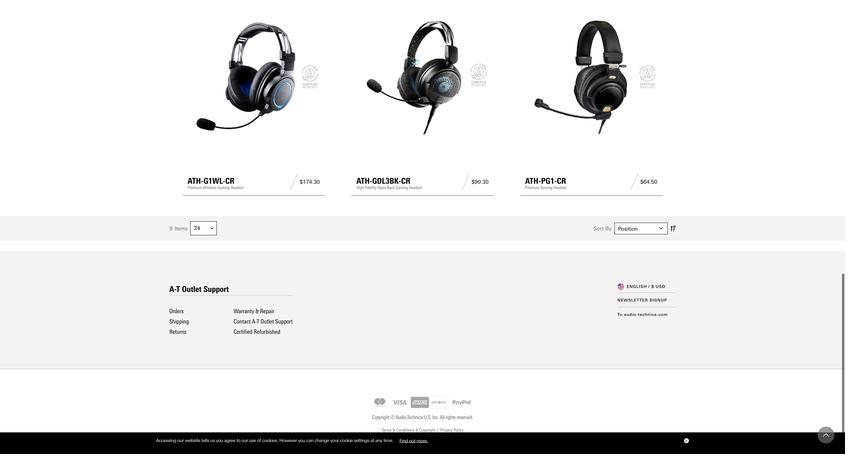 Task type: locate. For each thing, give the bounding box(es) containing it.
1 horizontal spatial t
[[257, 318, 259, 326]]

you
[[216, 438, 223, 444], [298, 438, 305, 444]]

a-
[[169, 285, 177, 294], [252, 318, 257, 326]]

0 horizontal spatial headset
[[231, 185, 244, 190]]

t up the certified refurbished link
[[257, 318, 259, 326]]

newsletter signup
[[618, 298, 667, 303]]

support
[[204, 285, 229, 294], [275, 318, 293, 326]]

a- down warranty & repair link
[[252, 318, 257, 326]]

premium left wireless
[[188, 185, 202, 190]]

t up orders link
[[177, 285, 180, 294]]

copyright inside 'link'
[[419, 428, 436, 433]]

0 horizontal spatial copyright
[[372, 415, 389, 421]]

all
[[440, 415, 445, 421]]

newsletter
[[618, 298, 648, 303]]

1 vertical spatial outlet
[[261, 318, 274, 326]]

1 premium from the left
[[188, 185, 202, 190]]

our left website
[[177, 438, 184, 444]]

3 ath- from the left
[[525, 176, 541, 186]]

0 horizontal spatial divider line image
[[288, 174, 300, 190]]

9 items
[[169, 225, 188, 232]]

premium for ath-pg1-cr
[[525, 185, 540, 190]]

you right us
[[216, 438, 223, 444]]

ath-gdl3bk-cr high-fidelity open-back gaming headset
[[357, 176, 422, 190]]

1 horizontal spatial outlet
[[261, 318, 274, 326]]

at
[[371, 438, 374, 444]]

cookie
[[340, 438, 353, 444]]

& up 'find out more.' on the bottom
[[416, 428, 418, 433]]

1 horizontal spatial ath-
[[357, 176, 372, 186]]

2 horizontal spatial headset
[[554, 185, 567, 190]]

2 premium from the left
[[525, 185, 540, 190]]

0 horizontal spatial you
[[216, 438, 223, 444]]

2 divider line image from the left
[[460, 174, 472, 190]]

0 horizontal spatial premium
[[188, 185, 202, 190]]

1 horizontal spatial headset
[[409, 185, 422, 190]]

3 gaming from the left
[[540, 185, 553, 190]]

english  / $ usd
[[627, 285, 666, 289]]

1 horizontal spatial divider line image
[[460, 174, 472, 190]]

time.
[[384, 438, 393, 444]]

cr
[[225, 176, 235, 186], [401, 176, 410, 186], [557, 176, 566, 186]]

2 horizontal spatial cr
[[557, 176, 566, 186]]

1 divider line image from the left
[[288, 174, 300, 190]]

1 horizontal spatial support
[[275, 318, 293, 326]]

3 headset from the left
[[554, 185, 567, 190]]

2 ath- from the left
[[357, 176, 372, 186]]

inc.
[[432, 415, 439, 421]]

you left can
[[298, 438, 305, 444]]

accessing
[[156, 438, 176, 444]]

2 horizontal spatial gaming
[[540, 185, 553, 190]]

outlet
[[182, 285, 202, 294], [261, 318, 274, 326]]

outlet up orders
[[182, 285, 202, 294]]

copyright
[[372, 415, 389, 421], [419, 428, 436, 433]]

1 vertical spatial copyright
[[419, 428, 436, 433]]

2 horizontal spatial &
[[416, 428, 418, 433]]

0 vertical spatial t
[[177, 285, 180, 294]]

1 horizontal spatial cr
[[401, 176, 410, 186]]

1 horizontal spatial gaming
[[396, 185, 408, 190]]

warranty & repair contact a-t outlet support certified refurbished
[[234, 308, 293, 336]]

a-t outlet support
[[169, 285, 229, 294]]

1 horizontal spatial premium
[[525, 185, 540, 190]]

2 horizontal spatial divider line image
[[629, 174, 641, 190]]

however
[[279, 438, 297, 444]]

terms & conditions & copyright
[[382, 428, 436, 433]]

warranty & repair link
[[234, 308, 274, 315]]

ath- inside ath-g1wl-cr premium wireless gaming headset
[[188, 176, 204, 186]]

2 horizontal spatial ath-
[[525, 176, 541, 186]]

a-t outlet support heading
[[169, 285, 229, 294]]

&
[[255, 308, 259, 315], [393, 428, 395, 433], [416, 428, 418, 433]]

repair
[[260, 308, 274, 315]]

2 gaming from the left
[[396, 185, 408, 190]]

1 gaming from the left
[[217, 185, 230, 190]]

shipping
[[169, 318, 189, 326]]

1 headset from the left
[[231, 185, 244, 190]]

0 horizontal spatial support
[[204, 285, 229, 294]]

1 our from the left
[[177, 438, 184, 444]]

/
[[649, 285, 650, 289]]

0 horizontal spatial our
[[177, 438, 184, 444]]

cr for pg1-
[[557, 176, 566, 186]]

to audio-technica.com
[[618, 313, 668, 317]]

premium inside ath-g1wl-cr premium wireless gaming headset
[[188, 185, 202, 190]]

our right to
[[242, 438, 248, 444]]

policy
[[454, 428, 464, 433]]

& right terms
[[393, 428, 395, 433]]

1 horizontal spatial &
[[393, 428, 395, 433]]

usd
[[656, 285, 666, 289]]

premium left pg1-
[[525, 185, 540, 190]]

certified
[[234, 328, 252, 336]]

2 cr from the left
[[401, 176, 410, 186]]

3 divider line image from the left
[[629, 174, 641, 190]]

conditions
[[396, 428, 415, 433]]

items
[[175, 225, 188, 232]]

ath-pg1-cr premium gaming headset
[[525, 176, 567, 190]]

copyright left ©
[[372, 415, 389, 421]]

english
[[627, 285, 647, 289]]

0 horizontal spatial outlet
[[182, 285, 202, 294]]

cr for gdl3bk-
[[401, 176, 410, 186]]

us
[[210, 438, 215, 444]]

2 headset from the left
[[409, 185, 422, 190]]

cr inside ath-pg1-cr premium gaming headset
[[557, 176, 566, 186]]

cr inside ath-gdl3bk-cr high-fidelity open-back gaming headset
[[401, 176, 410, 186]]

$64.50
[[641, 179, 658, 185]]

1 cr from the left
[[225, 176, 235, 186]]

$174.30
[[300, 179, 320, 185]]

0 horizontal spatial t
[[177, 285, 180, 294]]

divider line image for ath-g1wl-cr
[[288, 174, 300, 190]]

signup
[[650, 298, 667, 303]]

discover image
[[430, 397, 448, 409]]

reserved.
[[457, 415, 473, 421]]

headset
[[231, 185, 244, 190], [409, 185, 422, 190], [554, 185, 567, 190]]

1 horizontal spatial copyright
[[419, 428, 436, 433]]

sort
[[594, 226, 604, 232]]

0 vertical spatial a-
[[169, 285, 177, 294]]

open-
[[378, 185, 387, 190]]

0 horizontal spatial a-
[[169, 285, 177, 294]]

out
[[409, 438, 416, 444]]

0 horizontal spatial ath-
[[188, 176, 204, 186]]

paypal image
[[448, 395, 475, 411]]

& left "repair" on the bottom left of page
[[255, 308, 259, 315]]

t inside warranty & repair contact a-t outlet support certified refurbished
[[257, 318, 259, 326]]

technica
[[407, 415, 423, 421]]

1 vertical spatial t
[[257, 318, 259, 326]]

3 cr from the left
[[557, 176, 566, 186]]

ath- inside ath-gdl3bk-cr high-fidelity open-back gaming headset
[[357, 176, 372, 186]]

1 vertical spatial support
[[275, 318, 293, 326]]

any
[[375, 438, 382, 444]]

t
[[177, 285, 180, 294], [257, 318, 259, 326]]

ath pg1 cr image
[[525, 11, 658, 143]]

premium inside ath-pg1-cr premium gaming headset
[[525, 185, 540, 190]]

arrow up image
[[823, 432, 829, 438]]

outlet down "repair" on the bottom left of page
[[261, 318, 274, 326]]

mastercard image
[[370, 397, 389, 409]]

2 you from the left
[[298, 438, 305, 444]]

refurbished
[[254, 328, 280, 336]]

cr inside ath-g1wl-cr premium wireless gaming headset
[[225, 176, 235, 186]]

cr for g1wl-
[[225, 176, 235, 186]]

website
[[185, 438, 200, 444]]

& inside warranty & repair contact a-t outlet support certified refurbished
[[255, 308, 259, 315]]

ath-
[[188, 176, 204, 186], [357, 176, 372, 186], [525, 176, 541, 186]]

1 vertical spatial a-
[[252, 318, 257, 326]]

a- up orders
[[169, 285, 177, 294]]

returns
[[169, 328, 187, 336]]

0 vertical spatial outlet
[[182, 285, 202, 294]]

divider line image for ath-pg1-cr
[[629, 174, 641, 190]]

divider line image
[[288, 174, 300, 190], [460, 174, 472, 190], [629, 174, 641, 190]]

©
[[390, 415, 395, 421]]

carrat down image
[[660, 227, 663, 230]]

gaming
[[217, 185, 230, 190], [396, 185, 408, 190], [540, 185, 553, 190]]

premium
[[188, 185, 202, 190], [525, 185, 540, 190]]

1 horizontal spatial our
[[242, 438, 248, 444]]

0 horizontal spatial cr
[[225, 176, 235, 186]]

ath-gdl3 gaming headset with boom microphone image
[[357, 11, 489, 143]]

find out more. link
[[395, 436, 433, 446]]

0 horizontal spatial gaming
[[217, 185, 230, 190]]

to
[[618, 313, 623, 317]]

copyright up more.
[[419, 428, 436, 433]]

visa image
[[389, 396, 411, 410]]

cross image
[[685, 440, 688, 442]]

our
[[177, 438, 184, 444], [242, 438, 248, 444]]

u.s,
[[424, 415, 431, 421]]

headset inside ath-gdl3bk-cr high-fidelity open-back gaming headset
[[409, 185, 422, 190]]

change
[[315, 438, 329, 444]]

0 horizontal spatial &
[[255, 308, 259, 315]]

ath- inside ath-pg1-cr premium gaming headset
[[525, 176, 541, 186]]

1 horizontal spatial you
[[298, 438, 305, 444]]

1 ath- from the left
[[188, 176, 204, 186]]

privacy policy link
[[440, 427, 464, 434]]

contact
[[234, 318, 251, 326]]

1 horizontal spatial a-
[[252, 318, 257, 326]]



Task type: describe. For each thing, give the bounding box(es) containing it.
to
[[236, 438, 240, 444]]

2 our from the left
[[242, 438, 248, 444]]

privacy policy
[[440, 428, 464, 433]]

newsletter signup link
[[618, 298, 667, 303]]

to audio-technica.com link
[[618, 313, 668, 317]]

ath- for g1wl-
[[188, 176, 204, 186]]

outlet inside warranty & repair contact a-t outlet support certified refurbished
[[261, 318, 274, 326]]

returns link
[[169, 328, 187, 336]]

gaming inside ath-g1wl-cr premium wireless gaming headset
[[217, 185, 230, 190]]

fidelity
[[365, 185, 377, 190]]

copyright © audio-technica u.s, inc. all rights reserved.
[[372, 415, 473, 421]]

high-
[[357, 185, 365, 190]]

$
[[652, 285, 654, 289]]

& for terms
[[393, 428, 395, 433]]

1 you from the left
[[216, 438, 223, 444]]

more.
[[417, 438, 428, 444]]

find out more.
[[400, 438, 428, 444]]

shipping link
[[169, 318, 189, 326]]

your
[[330, 438, 339, 444]]

terms & conditions & copyright link
[[382, 427, 436, 434]]

agree
[[224, 438, 235, 444]]

gdl3bk-
[[372, 176, 401, 186]]

american express image
[[411, 397, 430, 409]]

a- inside warranty & repair contact a-t outlet support certified refurbished
[[252, 318, 257, 326]]

settings
[[354, 438, 369, 444]]

0 vertical spatial copyright
[[372, 415, 389, 421]]

carrat down image
[[210, 227, 214, 230]]

tells
[[201, 438, 209, 444]]

orders
[[169, 308, 184, 315]]

0 vertical spatial support
[[204, 285, 229, 294]]

terms
[[382, 428, 392, 433]]

rights
[[446, 415, 456, 421]]

gaming inside ath-gdl3bk-cr high-fidelity open-back gaming headset
[[396, 185, 408, 190]]

sort by
[[594, 226, 612, 232]]

warranty
[[234, 308, 254, 315]]

audio-
[[624, 313, 638, 317]]

& for warranty
[[255, 308, 259, 315]]

g1wl-
[[204, 176, 225, 186]]

pg1-
[[541, 176, 557, 186]]

ath g1wl cr image
[[188, 11, 320, 143]]

privacy
[[440, 428, 453, 433]]

cookies.
[[262, 438, 278, 444]]

ath- for gdl3bk-
[[357, 176, 372, 186]]

headset inside ath-g1wl-cr premium wireless gaming headset
[[231, 185, 244, 190]]

gaming inside ath-pg1-cr premium gaming headset
[[540, 185, 553, 190]]

$90.30
[[472, 179, 489, 185]]

headset inside ath-pg1-cr premium gaming headset
[[554, 185, 567, 190]]

of
[[257, 438, 261, 444]]

audio-
[[396, 415, 407, 421]]

by
[[605, 226, 612, 232]]

ath- for pg1-
[[525, 176, 541, 186]]

9
[[169, 225, 172, 232]]

support inside warranty & repair contact a-t outlet support certified refurbished
[[275, 318, 293, 326]]

find
[[400, 438, 408, 444]]

wireless
[[203, 185, 216, 190]]

set descending direction image
[[671, 225, 676, 233]]

can
[[306, 438, 314, 444]]

use
[[249, 438, 256, 444]]

accessing our website tells us you agree to our use of cookies. however you can change your cookie settings at any time.
[[156, 438, 395, 444]]

ath-g1wl-cr premium wireless gaming headset
[[188, 176, 244, 190]]

certified refurbished link
[[234, 328, 280, 336]]

orders link
[[169, 308, 184, 315]]

orders shipping returns
[[169, 308, 189, 336]]

contact a-t outlet support link
[[234, 318, 293, 326]]

technica.com
[[638, 313, 668, 317]]

divider line image for ath-gdl3bk-cr
[[460, 174, 472, 190]]

back
[[387, 185, 395, 190]]

premium for ath-g1wl-cr
[[188, 185, 202, 190]]



Task type: vqa. For each thing, say whether or not it's contained in the screenshot.
"english" on the right bottom
yes



